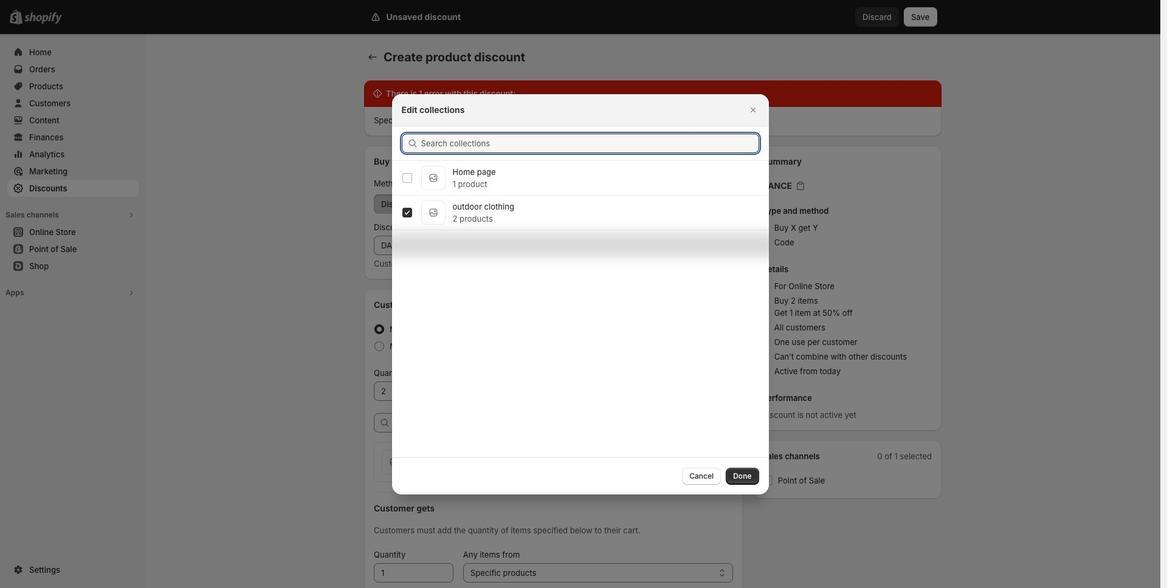 Task type: locate. For each thing, give the bounding box(es) containing it.
shopify image
[[24, 12, 62, 24]]

Search collections text field
[[421, 133, 759, 153]]

dialog
[[0, 94, 1161, 495]]



Task type: vqa. For each thing, say whether or not it's contained in the screenshot.
Mark Add a custom domain as done image
no



